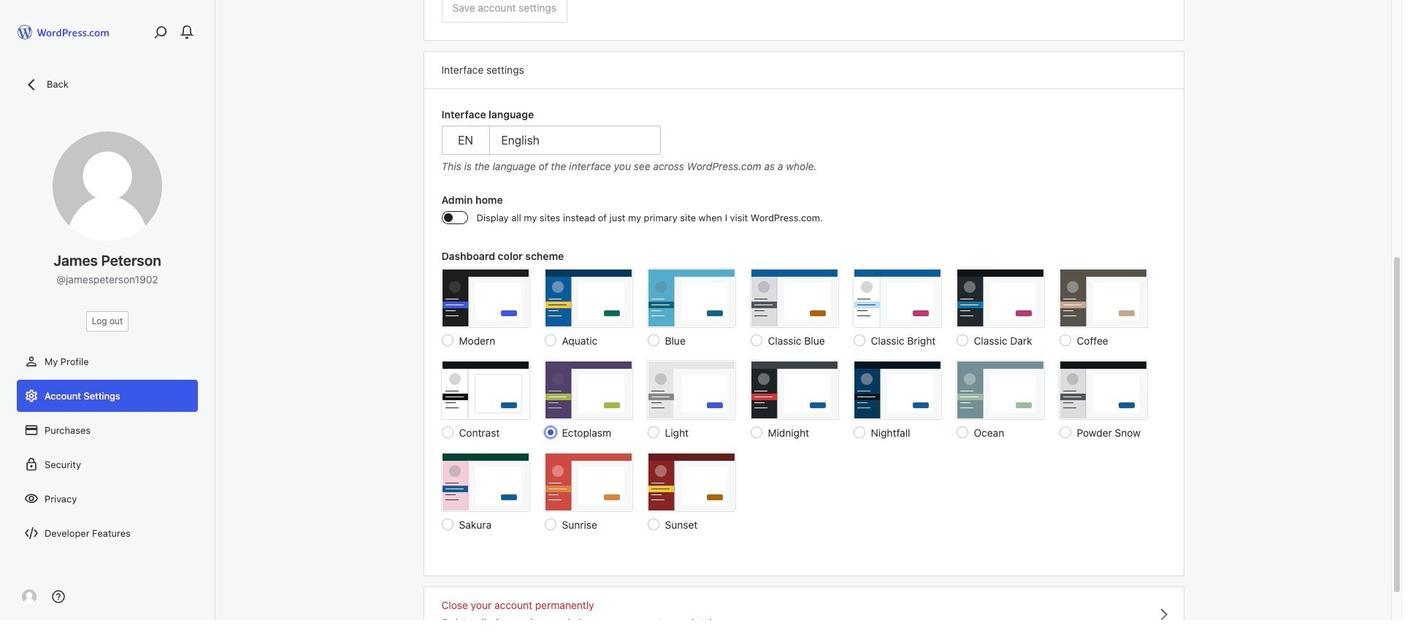 Task type: locate. For each thing, give the bounding box(es) containing it.
sunset image
[[648, 453, 735, 512]]

1 vertical spatial group
[[442, 192, 1166, 234]]

blue image
[[648, 269, 735, 328]]

lock image
[[24, 457, 39, 472]]

classic blue image
[[751, 269, 838, 328]]

ectoplasm image
[[545, 361, 632, 420]]

1 horizontal spatial james peterson image
[[53, 132, 162, 241]]

None radio
[[545, 335, 556, 347], [854, 335, 865, 347], [957, 335, 968, 347], [1060, 335, 1071, 347], [442, 427, 453, 439], [545, 427, 556, 439], [854, 427, 865, 439], [442, 519, 453, 531], [545, 335, 556, 347], [854, 335, 865, 347], [957, 335, 968, 347], [1060, 335, 1071, 347], [442, 427, 453, 439], [545, 427, 556, 439], [854, 427, 865, 439], [442, 519, 453, 531]]

0 vertical spatial james peterson image
[[53, 132, 162, 241]]

2 vertical spatial group
[[442, 249, 1166, 544]]

james peterson image
[[53, 132, 162, 241], [22, 590, 37, 604]]

0 horizontal spatial james peterson image
[[22, 590, 37, 604]]

ocean image
[[957, 361, 1044, 420]]

0 vertical spatial group
[[442, 107, 1166, 174]]

None radio
[[442, 335, 453, 347], [648, 335, 659, 347], [751, 335, 762, 347], [648, 427, 659, 439], [751, 427, 762, 439], [957, 427, 968, 439], [1060, 427, 1071, 439], [545, 519, 556, 531], [648, 519, 659, 531], [442, 335, 453, 347], [648, 335, 659, 347], [751, 335, 762, 347], [648, 427, 659, 439], [751, 427, 762, 439], [957, 427, 968, 439], [1060, 427, 1071, 439], [545, 519, 556, 531], [648, 519, 659, 531]]

powder snow image
[[1060, 361, 1147, 420]]

group
[[442, 107, 1166, 174], [442, 192, 1166, 234], [442, 249, 1166, 544]]

nightfall image
[[854, 361, 941, 420]]

aquatic image
[[545, 269, 632, 328]]

1 vertical spatial james peterson image
[[22, 590, 37, 604]]



Task type: describe. For each thing, give the bounding box(es) containing it.
classic dark image
[[957, 269, 1044, 328]]

settings image
[[24, 389, 39, 403]]

contrast image
[[442, 361, 529, 420]]

person image
[[24, 354, 39, 369]]

sakura image
[[442, 453, 529, 512]]

2 group from the top
[[442, 192, 1166, 234]]

visibility image
[[24, 492, 39, 506]]

credit_card image
[[24, 423, 39, 438]]

modern image
[[442, 269, 529, 328]]

3 group from the top
[[442, 249, 1166, 544]]

classic bright image
[[854, 269, 941, 328]]

sunrise image
[[545, 453, 632, 512]]

midnight image
[[751, 361, 838, 420]]

coffee image
[[1060, 269, 1147, 328]]

light image
[[648, 361, 735, 420]]

1 group from the top
[[442, 107, 1166, 174]]



Task type: vqa. For each thing, say whether or not it's contained in the screenshot.
Classic Bright image
yes



